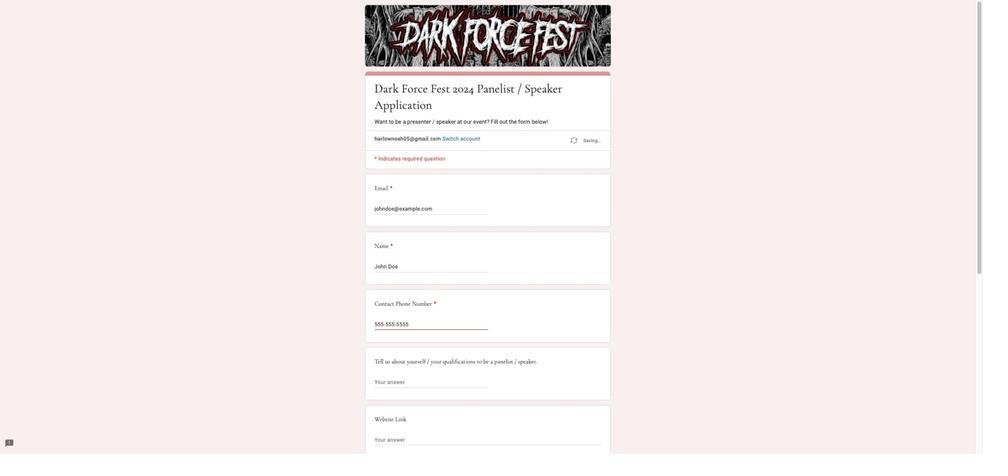 Task type: describe. For each thing, give the bounding box(es) containing it.
1 heading from the top
[[375, 81, 601, 114]]

1 vertical spatial required question element
[[389, 242, 393, 251]]

3 heading from the top
[[375, 242, 393, 251]]

Your email email field
[[375, 205, 488, 214]]

4 heading from the top
[[375, 300, 436, 309]]

0 vertical spatial required question element
[[388, 184, 393, 193]]



Task type: vqa. For each thing, say whether or not it's contained in the screenshot.
Required question Element to the middle
yes



Task type: locate. For each thing, give the bounding box(es) containing it.
heading
[[375, 81, 601, 114], [375, 184, 601, 193], [375, 242, 393, 251], [375, 300, 436, 309]]

list item
[[365, 174, 611, 228]]

None text field
[[375, 263, 488, 272], [375, 320, 488, 330], [375, 263, 488, 272], [375, 320, 488, 330]]

None text field
[[375, 378, 488, 388], [375, 436, 601, 445], [375, 378, 488, 388], [375, 436, 601, 445]]

status
[[570, 135, 601, 146]]

report a problem to google image
[[5, 439, 14, 449]]

2 vertical spatial required question element
[[432, 300, 436, 309]]

2 heading from the top
[[375, 184, 601, 193]]

required question element
[[388, 184, 393, 193], [389, 242, 393, 251], [432, 300, 436, 309]]

list
[[365, 174, 611, 455]]



